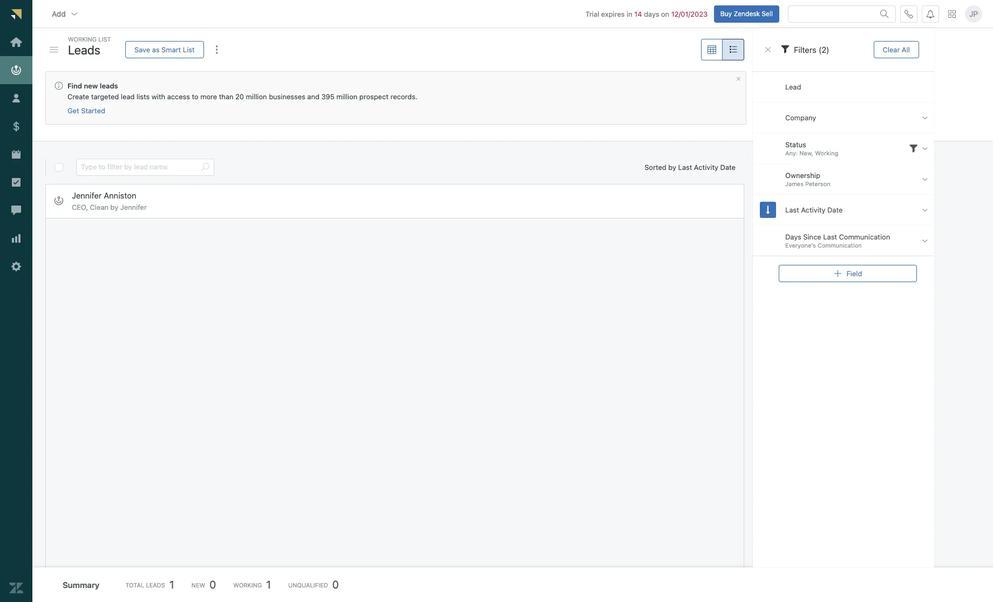 Task type: vqa. For each thing, say whether or not it's contained in the screenshot.
start to the top
no



Task type: locate. For each thing, give the bounding box(es) containing it.
bell image
[[927, 9, 935, 18]]

2 0 from the left
[[333, 579, 339, 591]]

1 vertical spatial working
[[815, 150, 839, 157]]

filter fill image
[[910, 144, 918, 153]]

0 right the "new" on the left bottom of page
[[210, 579, 216, 591]]

1 vertical spatial list
[[183, 45, 195, 54]]

1 vertical spatial cancel image
[[736, 76, 742, 82]]

0 vertical spatial leads
[[68, 42, 100, 57]]

as
[[152, 45, 160, 54]]

cancel image
[[764, 45, 773, 54], [736, 76, 742, 82]]

0 horizontal spatial leads
[[68, 42, 100, 57]]

working for 1
[[233, 582, 262, 589]]

total
[[125, 582, 144, 589]]

working for leads
[[68, 36, 97, 43]]

info image
[[55, 82, 63, 90]]

2 horizontal spatial working
[[815, 150, 839, 157]]

working inside working 1
[[233, 582, 262, 589]]

3 angle down image from the top
[[923, 236, 928, 245]]

activity down peterson
[[801, 206, 826, 214]]

0 vertical spatial jennifer
[[72, 190, 102, 200]]

1 horizontal spatial last
[[786, 206, 800, 214]]

0 vertical spatial activity
[[694, 163, 719, 172]]

leads right "total"
[[146, 582, 165, 589]]

search image
[[201, 163, 210, 172]]

list
[[98, 36, 111, 43], [183, 45, 195, 54]]

communication up field
[[839, 233, 891, 241]]

leads right handler image on the left top
[[68, 42, 100, 57]]

2 vertical spatial last
[[824, 233, 837, 241]]

1 angle down image from the top
[[923, 175, 928, 184]]

lists
[[137, 92, 150, 101]]

jp
[[970, 9, 979, 18]]

days
[[786, 233, 802, 241]]

2 1 from the left
[[266, 579, 271, 591]]

million right the 395
[[337, 92, 358, 101]]

1 vertical spatial jennifer
[[120, 203, 147, 211]]

1 vertical spatial angle down image
[[923, 144, 928, 153]]

ceo,
[[72, 203, 88, 211]]

1 horizontal spatial 0
[[333, 579, 339, 591]]

add button
[[43, 3, 87, 25]]

status
[[786, 140, 807, 149]]

all
[[902, 45, 910, 54]]

anniston
[[104, 190, 136, 200]]

get
[[67, 106, 79, 115]]

0 horizontal spatial 1
[[169, 579, 174, 591]]

20
[[235, 92, 244, 101]]

0 right unqualified
[[333, 579, 339, 591]]

records.
[[391, 92, 418, 101]]

0
[[210, 579, 216, 591], [333, 579, 339, 591]]

0 vertical spatial cancel image
[[764, 45, 773, 54]]

than
[[219, 92, 234, 101]]

working right new 0
[[233, 582, 262, 589]]

0 vertical spatial communication
[[839, 233, 891, 241]]

395
[[322, 92, 335, 101]]

trial
[[586, 9, 600, 18]]

0 vertical spatial list
[[98, 36, 111, 43]]

1 vertical spatial date
[[828, 206, 843, 214]]

buy zendesk sell button
[[714, 5, 780, 22]]

any:
[[786, 150, 798, 157]]

last inside days since last communication everyone's communication
[[824, 233, 837, 241]]

1 horizontal spatial leads
[[146, 582, 165, 589]]

million right 20
[[246, 92, 267, 101]]

days
[[644, 9, 660, 18]]

unqualified 0
[[288, 579, 339, 591]]

working right 'new,' at the right top of page
[[815, 150, 839, 157]]

by down anniston
[[110, 203, 118, 211]]

get started link
[[67, 106, 105, 116]]

1 angle down image from the top
[[923, 113, 928, 122]]

on
[[661, 9, 670, 18]]

leads inside working list leads
[[68, 42, 100, 57]]

overflow vertical fill image
[[213, 45, 221, 54]]

communication up the add icon
[[818, 242, 862, 249]]

2 angle down image from the top
[[923, 144, 928, 153]]

leads image
[[55, 197, 63, 205]]

leads
[[68, 42, 100, 57], [146, 582, 165, 589]]

zendesk image
[[9, 582, 23, 596]]

save
[[134, 45, 150, 54]]

list right smart
[[183, 45, 195, 54]]

james
[[786, 181, 804, 188]]

last activity date
[[786, 206, 843, 214]]

unqualified
[[288, 582, 328, 589]]

0 vertical spatial date
[[721, 163, 736, 172]]

jennifer
[[72, 190, 102, 200], [120, 203, 147, 211]]

1 left unqualified
[[266, 579, 271, 591]]

0 horizontal spatial list
[[98, 36, 111, 43]]

1 vertical spatial angle down image
[[923, 205, 928, 215]]

clear all
[[883, 45, 910, 54]]

angle down image for days since last communication
[[923, 236, 928, 245]]

0 horizontal spatial by
[[110, 203, 118, 211]]

last right sorted
[[679, 163, 692, 172]]

by right sorted
[[669, 163, 677, 172]]

0 horizontal spatial million
[[246, 92, 267, 101]]

1 vertical spatial leads
[[146, 582, 165, 589]]

0 vertical spatial working
[[68, 36, 97, 43]]

1 horizontal spatial jennifer
[[120, 203, 147, 211]]

everyone's
[[786, 242, 816, 249]]

date
[[721, 163, 736, 172], [828, 206, 843, 214]]

list inside working list leads
[[98, 36, 111, 43]]

working inside status any: new, working
[[815, 150, 839, 157]]

angle down image
[[923, 113, 928, 122], [923, 144, 928, 153]]

0 horizontal spatial date
[[721, 163, 736, 172]]

working down chevron down "image"
[[68, 36, 97, 43]]

add image
[[834, 269, 843, 278]]

by inside jennifer anniston ceo, clean by jennifer
[[110, 203, 118, 211]]

1 horizontal spatial by
[[669, 163, 677, 172]]

0 vertical spatial angle down image
[[923, 113, 928, 122]]

2 horizontal spatial last
[[824, 233, 837, 241]]

0 horizontal spatial activity
[[694, 163, 719, 172]]

last right the long arrow down image on the right of the page
[[786, 206, 800, 214]]

prospect
[[360, 92, 389, 101]]

0 vertical spatial last
[[679, 163, 692, 172]]

new
[[191, 582, 205, 589]]

1 0 from the left
[[210, 579, 216, 591]]

1 horizontal spatial activity
[[801, 206, 826, 214]]

activity right sorted
[[694, 163, 719, 172]]

status any: new, working
[[786, 140, 839, 157]]

angle down image for ownership
[[923, 175, 928, 184]]

1 million from the left
[[246, 92, 267, 101]]

1 vertical spatial by
[[110, 203, 118, 211]]

access
[[167, 92, 190, 101]]

last for by
[[679, 163, 692, 172]]

angle down image
[[923, 175, 928, 184], [923, 205, 928, 215], [923, 236, 928, 245]]

(2)
[[819, 45, 830, 54]]

sorted by last activity date
[[645, 163, 736, 172]]

0 horizontal spatial last
[[679, 163, 692, 172]]

last
[[679, 163, 692, 172], [786, 206, 800, 214], [824, 233, 837, 241]]

1 horizontal spatial list
[[183, 45, 195, 54]]

1
[[169, 579, 174, 591], [266, 579, 271, 591]]

communication
[[839, 233, 891, 241], [818, 242, 862, 249]]

jennifer up ceo,
[[72, 190, 102, 200]]

2 million from the left
[[337, 92, 358, 101]]

working 1
[[233, 579, 271, 591]]

working inside working list leads
[[68, 36, 97, 43]]

last right the since
[[824, 233, 837, 241]]

1 horizontal spatial working
[[233, 582, 262, 589]]

leads inside total leads 1
[[146, 582, 165, 589]]

1 left the "new" on the left bottom of page
[[169, 579, 174, 591]]

million
[[246, 92, 267, 101], [337, 92, 358, 101]]

1 horizontal spatial million
[[337, 92, 358, 101]]

sell
[[762, 9, 773, 18]]

list inside button
[[183, 45, 195, 54]]

1 horizontal spatial 1
[[266, 579, 271, 591]]

0 horizontal spatial working
[[68, 36, 97, 43]]

2 vertical spatial angle down image
[[923, 236, 928, 245]]

1 horizontal spatial date
[[828, 206, 843, 214]]

clear all button
[[874, 41, 920, 58]]

clear
[[883, 45, 900, 54]]

activity
[[694, 163, 719, 172], [801, 206, 826, 214]]

last for since
[[824, 233, 837, 241]]

0 horizontal spatial 0
[[210, 579, 216, 591]]

targeted
[[91, 92, 119, 101]]

list up leads
[[98, 36, 111, 43]]

smart
[[161, 45, 181, 54]]

calls image
[[905, 9, 914, 18]]

0 vertical spatial angle down image
[[923, 175, 928, 184]]

find
[[67, 82, 82, 90]]

working
[[68, 36, 97, 43], [815, 150, 839, 157], [233, 582, 262, 589]]

1 vertical spatial activity
[[801, 206, 826, 214]]

1 horizontal spatial cancel image
[[764, 45, 773, 54]]

filters (2)
[[794, 45, 830, 54]]

jennifer down anniston
[[120, 203, 147, 211]]

0 for new 0
[[210, 579, 216, 591]]

2 vertical spatial working
[[233, 582, 262, 589]]

create
[[67, 92, 89, 101]]

by
[[669, 163, 677, 172], [110, 203, 118, 211]]

0 vertical spatial by
[[669, 163, 677, 172]]



Task type: describe. For each thing, give the bounding box(es) containing it.
with
[[152, 92, 165, 101]]

businesses
[[269, 92, 305, 101]]

summary
[[63, 580, 100, 590]]

handler image
[[50, 47, 58, 52]]

save as smart list
[[134, 45, 195, 54]]

started
[[81, 106, 105, 115]]

14
[[635, 9, 642, 18]]

find new leads create targeted lead lists with access to more than 20 million businesses and 395 million prospect records.
[[67, 82, 418, 101]]

2 angle down image from the top
[[923, 205, 928, 215]]

chevron down image
[[70, 9, 79, 18]]

search image
[[881, 9, 889, 18]]

field button
[[779, 265, 917, 282]]

clean
[[90, 203, 109, 211]]

jennifer anniston ceo, clean by jennifer
[[72, 190, 147, 211]]

1 vertical spatial communication
[[818, 242, 862, 249]]

1 1 from the left
[[169, 579, 174, 591]]

since
[[804, 233, 822, 241]]

field
[[847, 269, 863, 278]]

peterson
[[806, 181, 831, 188]]

more
[[200, 92, 217, 101]]

ownership
[[786, 171, 821, 180]]

add
[[52, 9, 66, 18]]

and
[[307, 92, 320, 101]]

lead
[[786, 82, 801, 91]]

buy zendesk sell
[[721, 9, 773, 18]]

ownership james peterson
[[786, 171, 831, 188]]

new
[[84, 82, 98, 90]]

days since last communication everyone's communication
[[786, 233, 891, 249]]

working list leads
[[68, 36, 111, 57]]

jp button
[[965, 5, 983, 22]]

save as smart list button
[[125, 41, 204, 58]]

Type to filter by lead name field
[[81, 159, 197, 175]]

total leads 1
[[125, 579, 174, 591]]

0 horizontal spatial jennifer
[[72, 190, 102, 200]]

company
[[786, 113, 817, 122]]

filters
[[794, 45, 817, 54]]

12/01/2023
[[672, 9, 708, 18]]

trial expires in 14 days on 12/01/2023
[[586, 9, 708, 18]]

long arrow down image
[[767, 205, 770, 215]]

sorted
[[645, 163, 667, 172]]

jennifer anniston link
[[72, 190, 136, 201]]

new 0
[[191, 579, 216, 591]]

zendesk products image
[[949, 10, 956, 18]]

to
[[192, 92, 199, 101]]

buy
[[721, 9, 732, 18]]

new,
[[800, 150, 814, 157]]

leads
[[100, 82, 118, 90]]

0 for unqualified 0
[[333, 579, 339, 591]]

expires
[[601, 9, 625, 18]]

lead
[[121, 92, 135, 101]]

zendesk
[[734, 9, 760, 18]]

1 vertical spatial last
[[786, 206, 800, 214]]

filter fill image
[[781, 45, 790, 53]]

in
[[627, 9, 633, 18]]

0 horizontal spatial cancel image
[[736, 76, 742, 82]]

get started
[[67, 106, 105, 115]]



